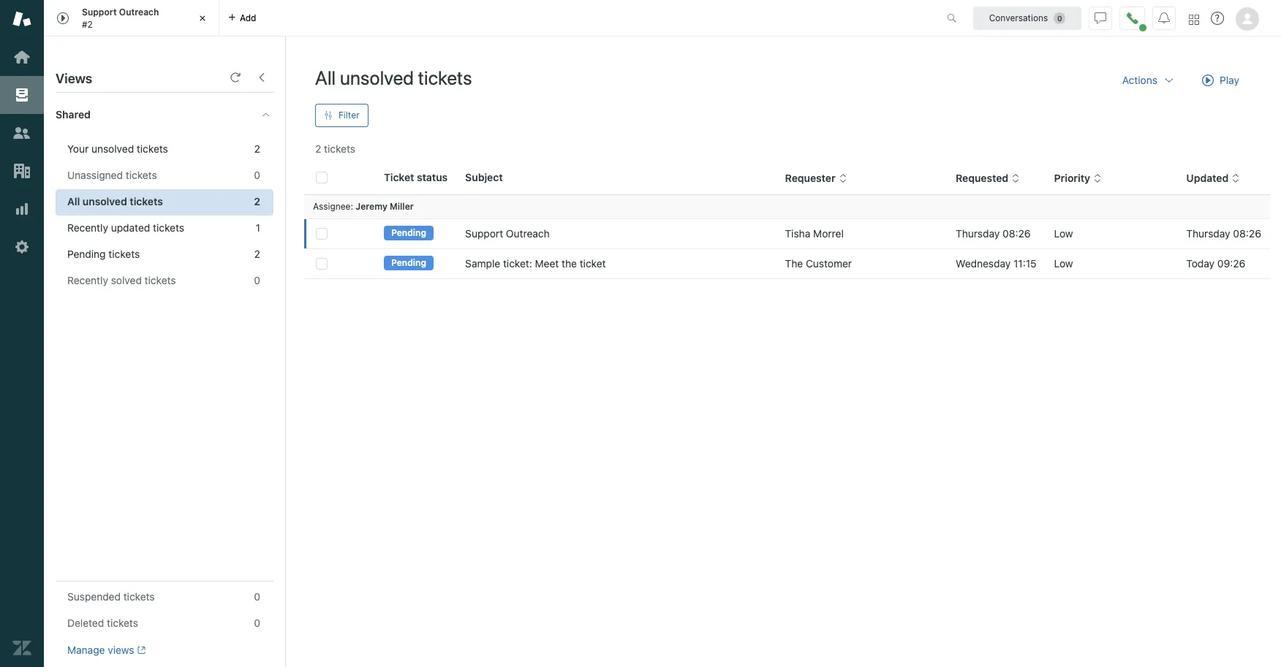 Task type: locate. For each thing, give the bounding box(es) containing it.
4 0 from the top
[[254, 617, 260, 630]]

1 horizontal spatial all
[[315, 67, 336, 89]]

0 vertical spatial low
[[1055, 228, 1074, 240]]

tisha morrel
[[785, 228, 844, 240]]

organizations image
[[12, 162, 31, 181]]

0 vertical spatial recently
[[67, 222, 108, 234]]

thursday 08:26 up 09:26
[[1187, 228, 1262, 240]]

tickets down the filter button
[[324, 143, 356, 155]]

0
[[254, 169, 260, 181], [254, 274, 260, 287], [254, 591, 260, 604], [254, 617, 260, 630]]

08:26 up 09:26
[[1234, 228, 1262, 240]]

0 horizontal spatial 08:26
[[1003, 228, 1031, 240]]

collapse views pane image
[[256, 72, 268, 83]]

zendesk image
[[12, 639, 31, 658]]

sample
[[465, 258, 501, 270]]

1 vertical spatial outreach
[[506, 228, 550, 240]]

recently
[[67, 222, 108, 234], [67, 274, 108, 287]]

unsolved up filter
[[340, 67, 414, 89]]

support for support outreach
[[465, 228, 503, 240]]

2 tickets
[[315, 143, 356, 155]]

2 for your unsolved tickets
[[254, 143, 260, 155]]

customers image
[[12, 124, 31, 143]]

0 vertical spatial support
[[82, 7, 117, 18]]

updated
[[111, 222, 150, 234]]

outreach up sample ticket: meet the ticket
[[506, 228, 550, 240]]

all up the filter button
[[315, 67, 336, 89]]

reporting image
[[12, 200, 31, 219]]

deleted
[[67, 617, 104, 630]]

tabs tab list
[[44, 0, 932, 37]]

1 08:26 from the left
[[1003, 228, 1031, 240]]

thursday
[[956, 228, 1000, 240], [1187, 228, 1231, 240]]

2 down the filter button
[[315, 143, 321, 155]]

suspended
[[67, 591, 121, 604]]

recently up pending tickets
[[67, 222, 108, 234]]

tickets down shared dropdown button
[[137, 143, 168, 155]]

2 thursday from the left
[[1187, 228, 1231, 240]]

updated button
[[1187, 172, 1241, 185]]

1 low from the top
[[1055, 228, 1074, 240]]

low
[[1055, 228, 1074, 240], [1055, 258, 1074, 270]]

manage views link
[[67, 645, 146, 658]]

1 horizontal spatial 08:26
[[1234, 228, 1262, 240]]

all down unassigned
[[67, 195, 80, 208]]

ticket status
[[384, 171, 448, 184]]

main element
[[0, 0, 44, 668]]

sample ticket: meet the ticket
[[465, 258, 606, 270]]

priority button
[[1055, 172, 1102, 185]]

tickets right solved
[[145, 274, 176, 287]]

today 09:26
[[1187, 258, 1246, 270]]

today
[[1187, 258, 1215, 270]]

the
[[785, 258, 803, 270]]

1 horizontal spatial all unsolved tickets
[[315, 67, 472, 89]]

all unsolved tickets down unassigned tickets
[[67, 195, 163, 208]]

thursday 08:26
[[956, 228, 1031, 240], [1187, 228, 1262, 240]]

your
[[67, 143, 89, 155]]

your unsolved tickets
[[67, 143, 168, 155]]

2 up 1
[[254, 195, 260, 208]]

0 vertical spatial outreach
[[119, 7, 159, 18]]

1 thursday 08:26 from the left
[[956, 228, 1031, 240]]

0 for suspended tickets
[[254, 591, 260, 604]]

0 horizontal spatial outreach
[[119, 7, 159, 18]]

0 for deleted tickets
[[254, 617, 260, 630]]

2 down 1
[[254, 248, 260, 260]]

recently for recently updated tickets
[[67, 222, 108, 234]]

zendesk products image
[[1190, 14, 1200, 25]]

support up sample
[[465, 228, 503, 240]]

2 for all unsolved tickets
[[254, 195, 260, 208]]

2 recently from the top
[[67, 274, 108, 287]]

1 recently from the top
[[67, 222, 108, 234]]

1 vertical spatial low
[[1055, 258, 1074, 270]]

updated
[[1187, 172, 1229, 184]]

refresh views pane image
[[230, 72, 241, 83]]

1 horizontal spatial thursday
[[1187, 228, 1231, 240]]

support up the #2
[[82, 7, 117, 18]]

1 thursday from the left
[[956, 228, 1000, 240]]

support
[[82, 7, 117, 18], [465, 228, 503, 240]]

unsolved up unassigned tickets
[[91, 143, 134, 155]]

outreach inside row
[[506, 228, 550, 240]]

1 0 from the top
[[254, 169, 260, 181]]

0 for unassigned tickets
[[254, 169, 260, 181]]

manage
[[67, 645, 105, 657]]

(opens in a new tab) image
[[134, 647, 146, 656]]

support outreach link
[[465, 227, 550, 241]]

all unsolved tickets up filter
[[315, 67, 472, 89]]

1 vertical spatial support
[[465, 228, 503, 240]]

1 horizontal spatial outreach
[[506, 228, 550, 240]]

1 row from the top
[[304, 219, 1271, 249]]

add button
[[219, 0, 265, 36]]

outreach inside the "support outreach #2"
[[119, 7, 159, 18]]

1 vertical spatial all
[[67, 195, 80, 208]]

0 horizontal spatial thursday 08:26
[[956, 228, 1031, 240]]

2 08:26 from the left
[[1234, 228, 1262, 240]]

outreach left "close" image
[[119, 7, 159, 18]]

row containing sample ticket: meet the ticket
[[304, 249, 1271, 279]]

pending
[[391, 228, 427, 239], [67, 248, 106, 260], [391, 258, 427, 269]]

tab containing support outreach
[[44, 0, 219, 37]]

ticket:
[[503, 258, 532, 270]]

unsolved down unassigned tickets
[[83, 195, 127, 208]]

1 horizontal spatial thursday 08:26
[[1187, 228, 1262, 240]]

morrel
[[814, 228, 844, 240]]

conversations
[[990, 12, 1049, 23]]

recently for recently solved tickets
[[67, 274, 108, 287]]

0 horizontal spatial support
[[82, 7, 117, 18]]

tisha
[[785, 228, 811, 240]]

low down priority
[[1055, 228, 1074, 240]]

admin image
[[12, 238, 31, 257]]

deleted tickets
[[67, 617, 138, 630]]

miller
[[390, 201, 414, 212]]

conversations button
[[974, 6, 1082, 30]]

thursday 08:26 up wednesday 11:15
[[956, 228, 1031, 240]]

suspended tickets
[[67, 591, 155, 604]]

all unsolved tickets
[[315, 67, 472, 89], [67, 195, 163, 208]]

tickets up views in the bottom left of the page
[[107, 617, 138, 630]]

row up the
[[304, 219, 1271, 249]]

support inside the "support outreach #2"
[[82, 7, 117, 18]]

08:26
[[1003, 228, 1031, 240], [1234, 228, 1262, 240]]

solved
[[111, 274, 142, 287]]

tab
[[44, 0, 219, 37]]

shared
[[56, 108, 91, 121]]

tickets down 'recently updated tickets' at top
[[109, 248, 140, 260]]

outreach
[[119, 7, 159, 18], [506, 228, 550, 240]]

assignee: jeremy miller
[[313, 201, 414, 212]]

row containing support outreach
[[304, 219, 1271, 249]]

0 horizontal spatial all unsolved tickets
[[67, 195, 163, 208]]

add
[[240, 12, 256, 23]]

1 vertical spatial recently
[[67, 274, 108, 287]]

thursday up wednesday
[[956, 228, 1000, 240]]

2 thursday 08:26 from the left
[[1187, 228, 1262, 240]]

requester
[[785, 172, 836, 184]]

3 0 from the top
[[254, 591, 260, 604]]

0 vertical spatial all
[[315, 67, 336, 89]]

tickets down tabs tab list
[[418, 67, 472, 89]]

all
[[315, 67, 336, 89], [67, 195, 80, 208]]

2 0 from the top
[[254, 274, 260, 287]]

thursday up today 09:26 on the top right of the page
[[1187, 228, 1231, 240]]

support outreach
[[465, 228, 550, 240]]

0 vertical spatial unsolved
[[340, 67, 414, 89]]

2
[[254, 143, 260, 155], [315, 143, 321, 155], [254, 195, 260, 208], [254, 248, 260, 260]]

row
[[304, 219, 1271, 249], [304, 249, 1271, 279]]

2 low from the top
[[1055, 258, 1074, 270]]

unassigned
[[67, 169, 123, 181]]

0 horizontal spatial all
[[67, 195, 80, 208]]

2 down collapse views pane image
[[254, 143, 260, 155]]

row down tisha
[[304, 249, 1271, 279]]

shared button
[[44, 93, 246, 137]]

1 horizontal spatial support
[[465, 228, 503, 240]]

actions button
[[1111, 66, 1187, 95]]

play
[[1220, 74, 1240, 86]]

play button
[[1190, 66, 1252, 95]]

status
[[417, 171, 448, 184]]

unsolved
[[340, 67, 414, 89], [91, 143, 134, 155], [83, 195, 127, 208]]

views
[[108, 645, 134, 657]]

assignee:
[[313, 201, 353, 212]]

08:26 up 11:15
[[1003, 228, 1031, 240]]

tickets
[[418, 67, 472, 89], [137, 143, 168, 155], [324, 143, 356, 155], [126, 169, 157, 181], [130, 195, 163, 208], [153, 222, 184, 234], [109, 248, 140, 260], [145, 274, 176, 287], [123, 591, 155, 604], [107, 617, 138, 630]]

recently down pending tickets
[[67, 274, 108, 287]]

low right 11:15
[[1055, 258, 1074, 270]]

manage views
[[67, 645, 134, 657]]

0 horizontal spatial thursday
[[956, 228, 1000, 240]]

2 row from the top
[[304, 249, 1271, 279]]

wednesday
[[956, 258, 1011, 270]]



Task type: describe. For each thing, give the bounding box(es) containing it.
recently solved tickets
[[67, 274, 176, 287]]

1 vertical spatial all unsolved tickets
[[67, 195, 163, 208]]

pending for support outreach
[[391, 228, 427, 239]]

1
[[256, 222, 260, 234]]

pending tickets
[[67, 248, 140, 260]]

requested button
[[956, 172, 1021, 185]]

requester button
[[785, 172, 848, 185]]

tickets up updated
[[130, 195, 163, 208]]

outreach for support outreach #2
[[119, 7, 159, 18]]

notifications image
[[1159, 12, 1171, 24]]

09:26
[[1218, 258, 1246, 270]]

tickets up deleted tickets
[[123, 591, 155, 604]]

#2
[[82, 19, 93, 30]]

filter button
[[315, 104, 368, 127]]

priority
[[1055, 172, 1091, 184]]

meet
[[535, 258, 559, 270]]

get help image
[[1211, 12, 1225, 25]]

ticket
[[580, 258, 606, 270]]

button displays agent's chat status as invisible. image
[[1095, 12, 1107, 24]]

views image
[[12, 86, 31, 105]]

outreach for support outreach
[[506, 228, 550, 240]]

subject
[[465, 171, 503, 184]]

close image
[[195, 11, 210, 26]]

sample ticket: meet the ticket link
[[465, 257, 606, 271]]

customer
[[806, 258, 852, 270]]

low for wednesday 11:15
[[1055, 258, 1074, 270]]

the
[[562, 258, 577, 270]]

get started image
[[12, 48, 31, 67]]

support for support outreach #2
[[82, 7, 117, 18]]

ticket
[[384, 171, 414, 184]]

recently updated tickets
[[67, 222, 184, 234]]

requested
[[956, 172, 1009, 184]]

pending for sample ticket: meet the ticket
[[391, 258, 427, 269]]

filter
[[339, 110, 360, 121]]

jeremy
[[356, 201, 388, 212]]

actions
[[1123, 74, 1158, 86]]

low for thursday 08:26
[[1055, 228, 1074, 240]]

2 for pending tickets
[[254, 248, 260, 260]]

unassigned tickets
[[67, 169, 157, 181]]

zendesk support image
[[12, 10, 31, 29]]

0 for recently solved tickets
[[254, 274, 260, 287]]

support outreach #2
[[82, 7, 159, 30]]

1 vertical spatial unsolved
[[91, 143, 134, 155]]

shared heading
[[44, 93, 285, 137]]

11:15
[[1014, 258, 1037, 270]]

2 vertical spatial unsolved
[[83, 195, 127, 208]]

wednesday 11:15
[[956, 258, 1037, 270]]

the customer
[[785, 258, 852, 270]]

views
[[56, 71, 92, 86]]

tickets down your unsolved tickets
[[126, 169, 157, 181]]

tickets right updated
[[153, 222, 184, 234]]

0 vertical spatial all unsolved tickets
[[315, 67, 472, 89]]



Task type: vqa. For each thing, say whether or not it's contained in the screenshot.
Assignee
no



